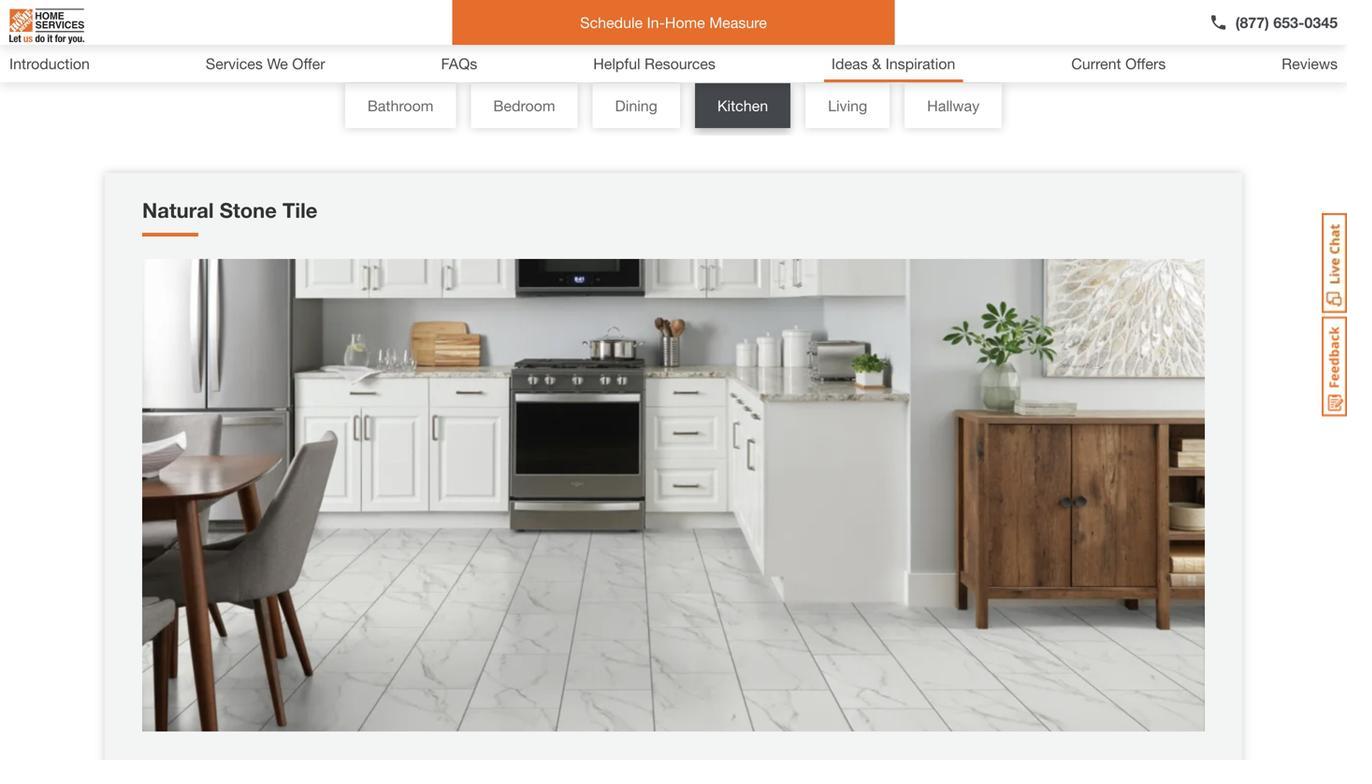 Task type: vqa. For each thing, say whether or not it's contained in the screenshot.
9 ft
no



Task type: locate. For each thing, give the bounding box(es) containing it.
schedule in-home measure
[[580, 14, 767, 31]]

dining button
[[593, 83, 680, 128]]

hallway
[[928, 97, 980, 115]]

current
[[1072, 55, 1122, 73]]

tile
[[283, 198, 318, 223]]

natural stone tile
[[142, 198, 318, 223]]

offers
[[1126, 55, 1167, 73]]

natural
[[142, 198, 214, 223]]

home
[[665, 14, 706, 31]]

&
[[872, 55, 882, 73]]

services
[[206, 55, 263, 73]]

current offers
[[1072, 55, 1167, 73]]

services we offer
[[206, 55, 325, 73]]

bathroom
[[368, 97, 434, 115]]

(877) 653-0345
[[1236, 14, 1339, 31]]

reviews
[[1283, 55, 1339, 73]]

kitchen
[[718, 97, 769, 115]]

bathroom button
[[345, 83, 456, 128]]

653-
[[1274, 14, 1305, 31]]

feedback link image
[[1323, 316, 1348, 417]]

ideas
[[832, 55, 868, 73]]

schedule in-home measure button
[[452, 0, 895, 45]]

measure
[[710, 14, 767, 31]]



Task type: describe. For each thing, give the bounding box(es) containing it.
styles
[[549, 2, 636, 37]]

resources
[[645, 55, 716, 73]]

living button
[[806, 83, 890, 128]]

we
[[267, 55, 288, 73]]

dining
[[615, 97, 658, 115]]

bedroom button
[[471, 83, 578, 128]]

love
[[730, 2, 798, 37]]

helpful resources
[[594, 55, 716, 73]]

helpful
[[594, 55, 641, 73]]

natural stone tile image image
[[142, 259, 1206, 732]]

live chat image
[[1323, 213, 1348, 314]]

ideas & inspiration
[[832, 55, 956, 73]]

introduction
[[9, 55, 90, 73]]

faqs
[[441, 55, 478, 73]]

stone
[[220, 198, 277, 223]]

you'll
[[644, 2, 721, 37]]

offer
[[292, 55, 325, 73]]

bedroom
[[494, 97, 556, 115]]

living
[[828, 97, 868, 115]]

kitchen button
[[695, 83, 791, 128]]

0345
[[1305, 14, 1339, 31]]

styles you'll love
[[549, 2, 798, 37]]

do it for you logo image
[[9, 1, 84, 51]]

in-
[[647, 14, 665, 31]]

inspiration
[[886, 55, 956, 73]]

(877) 653-0345 link
[[1210, 11, 1339, 34]]

(877)
[[1236, 14, 1270, 31]]

schedule
[[580, 14, 643, 31]]

hallway button
[[905, 83, 1003, 128]]



